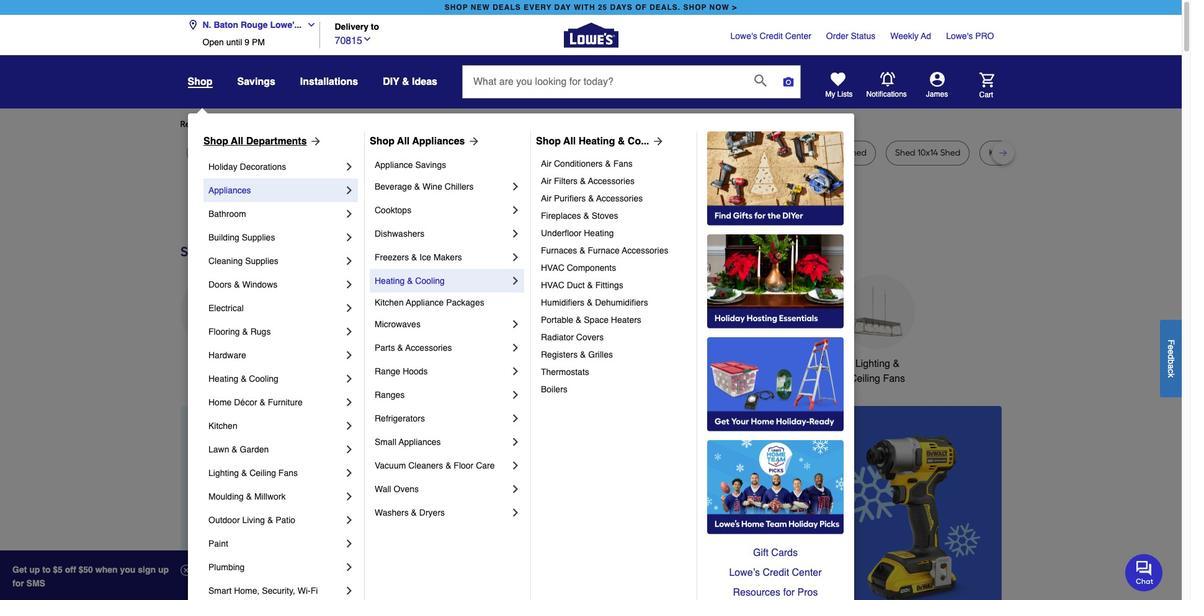 Task type: describe. For each thing, give the bounding box(es) containing it.
space
[[584, 315, 609, 325]]

status
[[851, 31, 875, 41]]

chevron right image for wall ovens
[[509, 483, 522, 496]]

diy & ideas button
[[383, 71, 437, 93]]

& inside 'lawn & garden' link
[[232, 445, 237, 455]]

heating up quikrete
[[579, 136, 615, 147]]

& inside diy & ideas button
[[402, 76, 409, 87]]

& inside outdoor tools & equipment
[[623, 359, 630, 370]]

covers
[[576, 332, 604, 342]]

1 up from the left
[[29, 565, 40, 575]]

searches
[[242, 119, 278, 130]]

chevron right image for hardware
[[343, 349, 355, 362]]

hvac duct & fittings link
[[541, 277, 688, 294]]

smart for smart home, security, wi-fi
[[208, 586, 232, 596]]

recommended searches for you heading
[[180, 118, 1002, 131]]

& inside the "home décor & furniture" link
[[260, 398, 265, 408]]

arrow right image for shop all departments
[[307, 135, 322, 148]]

microwaves
[[375, 319, 421, 329]]

refrigerators
[[375, 414, 425, 424]]

accessories for air filters & accessories
[[588, 176, 635, 186]]

electrical link
[[208, 297, 343, 320]]

& inside air purifiers & accessories link
[[588, 194, 594, 203]]

shed 10x14 shed
[[895, 148, 960, 158]]

heating & cooling for heating & cooling "link" associated with heating & cooling chevron right image
[[375, 276, 445, 286]]

chevron right image for flooring & rugs
[[343, 326, 355, 338]]

small appliances link
[[375, 430, 509, 454]]

chevron right image for appliances
[[343, 184, 355, 197]]

radiator
[[541, 332, 574, 342]]

cooktops link
[[375, 199, 509, 222]]

moulding
[[208, 492, 244, 502]]

k
[[1166, 373, 1176, 378]]

chevron right image for bathroom
[[343, 208, 355, 220]]

chevron right image for doors & windows
[[343, 279, 355, 291]]

chevron right image for kitchen
[[343, 420, 355, 432]]

cart
[[979, 90, 993, 99]]

shop for shop all departments
[[203, 136, 228, 147]]

pro
[[975, 31, 994, 41]]

underfloor heating
[[541, 228, 614, 238]]

& inside hvac duct & fittings link
[[587, 280, 593, 290]]

up to 50 percent off select tools and accessories. image
[[400, 406, 1002, 600]]

patio
[[276, 515, 295, 525]]

air conditioners & fans
[[541, 159, 633, 169]]

boilers
[[541, 385, 567, 395]]

humidifiers
[[541, 298, 584, 308]]

packages
[[446, 298, 484, 308]]

every
[[524, 3, 552, 12]]

chat invite button image
[[1125, 554, 1163, 592]]

beverage & wine chillers link
[[375, 175, 509, 199]]

flooring & rugs
[[208, 327, 271, 337]]

furnaces & furnace accessories
[[541, 246, 668, 256]]

4 shed from the left
[[940, 148, 960, 158]]

shop all heating & co...
[[536, 136, 649, 147]]

heating down freezers at the top of page
[[375, 276, 405, 286]]

ovens
[[394, 484, 419, 494]]

shed for shed
[[846, 148, 867, 158]]

cleaners
[[408, 461, 443, 471]]

1 vertical spatial cooling
[[249, 374, 278, 384]]

doors & windows link
[[208, 273, 343, 297]]

& inside doors & windows link
[[234, 280, 240, 290]]

conditioners
[[554, 159, 603, 169]]

air for air filters & accessories
[[541, 176, 552, 186]]

moulding & millwork link
[[208, 485, 343, 509]]

savings inside appliance savings link
[[415, 160, 446, 170]]

freezers & ice makers link
[[375, 246, 509, 269]]

appliances up cleaners in the bottom of the page
[[399, 437, 441, 447]]

pros
[[797, 587, 818, 599]]

lighting & ceiling fans link
[[208, 462, 343, 485]]

& inside beverage & wine chillers link
[[414, 182, 420, 192]]

appliances inside button
[[193, 359, 242, 370]]

f
[[1166, 340, 1176, 345]]

humidifiers & dehumidifiers
[[541, 298, 648, 308]]

credit for lowe's
[[760, 31, 783, 41]]

my lists
[[825, 90, 853, 99]]

quikrete
[[586, 148, 620, 158]]

smart home, security, wi-fi link
[[208, 579, 343, 600]]

c
[[1166, 369, 1176, 373]]

>
[[732, 3, 737, 12]]

& inside portable & space heaters link
[[576, 315, 581, 325]]

care
[[476, 461, 495, 471]]

Search Query text field
[[463, 66, 744, 98]]

chevron right image for small appliances
[[509, 436, 522, 448]]

lowe's pro link
[[946, 30, 994, 42]]

for left pros
[[783, 587, 795, 599]]

f e e d b a c k button
[[1160, 320, 1182, 397]]

holiday hosting essentials. image
[[707, 234, 844, 329]]

furniture
[[268, 398, 303, 408]]

departments
[[246, 136, 307, 147]]

refrigerators link
[[375, 407, 509, 430]]

cleaning supplies
[[208, 256, 278, 266]]

flooring
[[208, 327, 240, 337]]

chillers
[[445, 182, 474, 192]]

air conditioners & fans link
[[541, 155, 688, 172]]

2 horizontal spatial arrow right image
[[979, 515, 991, 527]]

air filters & accessories link
[[541, 172, 688, 190]]

& inside the lighting & ceiling fans link
[[241, 468, 247, 478]]

resources for pros link
[[707, 583, 844, 600]]

accessories for furnaces & furnace accessories
[[622, 246, 668, 256]]

$50
[[78, 565, 93, 575]]

shop all appliances
[[370, 136, 465, 147]]

kitchen faucets
[[465, 359, 536, 370]]

kitchen appliance packages
[[375, 298, 484, 308]]

fi
[[311, 586, 318, 596]]

heating & cooling for heating & cooling "link" for heating & cooling chevron right icon
[[208, 374, 278, 384]]

peel stick wallpaper
[[275, 148, 356, 158]]

chevron right image for paint
[[343, 538, 355, 550]]

decorations for christmas
[[380, 373, 432, 385]]

building supplies
[[208, 233, 275, 243]]

accessories for air purifiers & accessories
[[596, 194, 643, 203]]

& inside furnaces & furnace accessories link
[[580, 246, 585, 256]]

n. baton rouge lowe'... button
[[188, 12, 321, 37]]

gift cards
[[753, 548, 798, 559]]

location image
[[188, 20, 198, 30]]

shop for shop all appliances
[[370, 136, 395, 147]]

pm
[[252, 37, 265, 47]]

chevron right image for dishwashers
[[509, 228, 522, 240]]

portable & space heaters link
[[541, 311, 688, 329]]

fans inside lighting & ceiling fans
[[883, 373, 905, 385]]

baton
[[214, 20, 238, 30]]

you for recommended searches for you
[[293, 119, 308, 130]]

heating down hardware
[[208, 374, 238, 384]]

1 shop from the left
[[445, 3, 468, 12]]

& inside lighting & ceiling fans
[[893, 359, 900, 370]]

chevron right image for home décor & furniture
[[343, 396, 355, 409]]

stoves
[[592, 211, 618, 221]]

lowe'...
[[270, 20, 302, 30]]

chevron right image for freezers & ice makers
[[509, 251, 522, 264]]

radiator covers
[[541, 332, 604, 342]]

chevron right image for beverage & wine chillers
[[509, 181, 522, 193]]

search image
[[754, 74, 767, 87]]

appliances up interior
[[412, 136, 465, 147]]

gift cards link
[[707, 543, 844, 563]]

makers
[[434, 252, 462, 262]]

appliances down holiday
[[208, 185, 251, 195]]

lawn & garden link
[[208, 438, 343, 462]]

order status
[[826, 31, 875, 41]]

sms
[[26, 579, 45, 589]]

appliance savings
[[375, 160, 446, 170]]

appliances link
[[208, 179, 343, 202]]

fans for the air conditioners & fans link
[[613, 159, 633, 169]]

you for more suggestions for you
[[403, 119, 418, 130]]

registers & grilles link
[[541, 346, 688, 364]]

chevron right image for washers & dryers
[[509, 507, 522, 519]]

2 up from the left
[[158, 565, 169, 575]]

humidifiers & dehumidifiers link
[[541, 294, 688, 311]]

& inside freezers & ice makers link
[[411, 252, 417, 262]]

open
[[203, 37, 224, 47]]

chevron right image for refrigerators
[[509, 413, 522, 425]]

kobalt
[[989, 148, 1015, 158]]

ranges link
[[375, 383, 509, 407]]

chevron right image for building supplies
[[343, 231, 355, 244]]

hvac duct & fittings
[[541, 280, 623, 290]]

hardie board
[[648, 148, 701, 158]]

bathroom inside button
[[667, 359, 710, 370]]

range hoods link
[[375, 360, 509, 383]]

1 vertical spatial ceiling
[[249, 468, 276, 478]]

heating up furnace
[[584, 228, 614, 238]]

center for lowe's credit center
[[785, 31, 811, 41]]

bathroom link
[[208, 202, 343, 226]]

holiday
[[208, 162, 237, 172]]

mower
[[220, 148, 247, 158]]

when
[[95, 565, 118, 575]]

building
[[208, 233, 239, 243]]

shop new deals every day with 25 days of deals. shop now > link
[[442, 0, 740, 15]]

beverage & wine chillers
[[375, 182, 474, 192]]

arrow left image
[[411, 515, 423, 527]]

portable & space heaters
[[541, 315, 641, 325]]

1 vertical spatial lighting
[[208, 468, 239, 478]]

center for lowe's credit center
[[792, 568, 822, 579]]



Task type: locate. For each thing, give the bounding box(es) containing it.
christmas
[[384, 359, 428, 370]]

& inside the humidifiers & dehumidifiers 'link'
[[587, 298, 593, 308]]

2 horizontal spatial kitchen
[[465, 359, 498, 370]]

1 vertical spatial chevron down image
[[362, 34, 372, 44]]

arrow right image inside 'shop all departments' "link"
[[307, 135, 322, 148]]

1 vertical spatial center
[[792, 568, 822, 579]]

chevron down image
[[302, 20, 316, 30], [362, 34, 372, 44]]

all inside "link"
[[231, 136, 243, 147]]

0 vertical spatial hvac
[[541, 263, 564, 273]]

christmas decorations
[[380, 359, 432, 385]]

& inside "shop all heating & co..." link
[[618, 136, 625, 147]]

& inside flooring & rugs link
[[242, 327, 248, 337]]

& inside the air conditioners & fans link
[[605, 159, 611, 169]]

air up the fireplaces
[[541, 194, 552, 203]]

find gifts for the diyer. image
[[707, 132, 844, 226]]

flooring & rugs link
[[208, 320, 343, 344]]

shop 25 days of deals by category image
[[180, 241, 1002, 262]]

25 days of deals. don't miss deals every day. same-day delivery on in-stock orders placed by 2 p m. image
[[180, 406, 381, 600]]

supplies up cleaning supplies
[[242, 233, 275, 243]]

decorations
[[240, 162, 286, 172], [380, 373, 432, 385]]

1 you from the left
[[293, 119, 308, 130]]

0 horizontal spatial home
[[208, 398, 232, 408]]

cleaning supplies link
[[208, 249, 343, 273]]

chevron right image for vacuum cleaners & floor care
[[509, 460, 522, 472]]

1 vertical spatial heating & cooling
[[208, 374, 278, 384]]

0 horizontal spatial you
[[293, 119, 308, 130]]

kitchen left faucets
[[465, 359, 498, 370]]

2 vertical spatial kitchen
[[208, 421, 237, 431]]

0 horizontal spatial outdoor
[[208, 515, 240, 525]]

1 all from the left
[[231, 136, 243, 147]]

you inside 'more suggestions for you' link
[[403, 119, 418, 130]]

0 horizontal spatial to
[[42, 565, 51, 575]]

1 vertical spatial heating & cooling link
[[208, 367, 343, 391]]

accessories up range hoods link
[[405, 343, 452, 353]]

appliance down door on the top left of page
[[375, 160, 413, 170]]

0 horizontal spatial up
[[29, 565, 40, 575]]

0 horizontal spatial heating & cooling
[[208, 374, 278, 384]]

chevron down image down delivery to
[[362, 34, 372, 44]]

kitchen inside button
[[465, 359, 498, 370]]

1 hvac from the top
[[541, 263, 564, 273]]

all up mower
[[231, 136, 243, 147]]

range hoods
[[375, 367, 428, 377]]

chevron right image for electrical
[[343, 302, 355, 315]]

fireplaces & stoves link
[[541, 207, 688, 225]]

credit for lowe's
[[763, 568, 789, 579]]

fittings
[[595, 280, 623, 290]]

chevron right image for heating & cooling
[[509, 275, 522, 287]]

0 horizontal spatial heating & cooling link
[[208, 367, 343, 391]]

accessories up air purifiers & accessories link
[[588, 176, 635, 186]]

credit
[[760, 31, 783, 41], [763, 568, 789, 579]]

0 horizontal spatial arrow right image
[[307, 135, 322, 148]]

cards
[[771, 548, 798, 559]]

1 horizontal spatial lighting
[[855, 359, 890, 370]]

1 horizontal spatial shop
[[683, 3, 707, 12]]

floor
[[454, 461, 473, 471]]

kitchen up the lawn
[[208, 421, 237, 431]]

hardware
[[208, 350, 246, 360]]

0 vertical spatial fans
[[613, 159, 633, 169]]

chevron right image for plumbing
[[343, 561, 355, 574]]

0 vertical spatial bathroom
[[208, 209, 246, 219]]

accessories up hvac components link
[[622, 246, 668, 256]]

weekly ad link
[[890, 30, 931, 42]]

chevron right image for ranges
[[509, 389, 522, 401]]

decorations for holiday
[[240, 162, 286, 172]]

up up the sms
[[29, 565, 40, 575]]

home inside smart home 'button'
[[785, 359, 811, 370]]

all up door interior
[[397, 136, 410, 147]]

supplies inside "link"
[[245, 256, 278, 266]]

furnaces
[[541, 246, 577, 256]]

smart inside 'button'
[[755, 359, 782, 370]]

1 horizontal spatial up
[[158, 565, 169, 575]]

2 vertical spatial fans
[[278, 468, 298, 478]]

up right the sign
[[158, 565, 169, 575]]

1 horizontal spatial to
[[371, 22, 379, 32]]

lighting inside lighting & ceiling fans
[[855, 359, 890, 370]]

interior
[[405, 148, 433, 158]]

1 shop from the left
[[203, 136, 228, 147]]

1 horizontal spatial home
[[785, 359, 811, 370]]

lowe's down >
[[730, 31, 757, 41]]

1 horizontal spatial fans
[[613, 159, 633, 169]]

heating & cooling up décor
[[208, 374, 278, 384]]

0 vertical spatial lighting
[[855, 359, 890, 370]]

0 horizontal spatial decorations
[[240, 162, 286, 172]]

arrow right image
[[649, 135, 664, 148]]

you left more
[[293, 119, 308, 130]]

0 vertical spatial credit
[[760, 31, 783, 41]]

0 vertical spatial air
[[541, 159, 552, 169]]

furnaces & furnace accessories link
[[541, 242, 688, 259]]

savings down interior
[[415, 160, 446, 170]]

2 horizontal spatial shop
[[536, 136, 561, 147]]

hoods
[[403, 367, 428, 377]]

weekly ad
[[890, 31, 931, 41]]

0 vertical spatial center
[[785, 31, 811, 41]]

air left filters
[[541, 176, 552, 186]]

2 e from the top
[[1166, 350, 1176, 355]]

1 horizontal spatial you
[[403, 119, 418, 130]]

0 vertical spatial supplies
[[242, 233, 275, 243]]

1 vertical spatial outdoor
[[208, 515, 240, 525]]

camera image
[[782, 76, 795, 88]]

shed for shed 10x14 shed
[[895, 148, 915, 158]]

2 lowe's from the left
[[946, 31, 973, 41]]

1 horizontal spatial arrow right image
[[465, 135, 480, 148]]

1 horizontal spatial heating & cooling link
[[375, 269, 509, 293]]

ranges
[[375, 390, 405, 400]]

smart home, security, wi-fi
[[208, 586, 318, 596]]

holiday decorations
[[208, 162, 286, 172]]

shed left "outdoor"
[[729, 148, 749, 158]]

supplies for building supplies
[[242, 233, 275, 243]]

chevron right image for microwaves
[[509, 318, 522, 331]]

outdoor inside outdoor tools & equipment
[[559, 359, 595, 370]]

refrigerator
[[461, 148, 509, 158]]

0 horizontal spatial fans
[[278, 468, 298, 478]]

to
[[371, 22, 379, 32], [42, 565, 51, 575]]

0 horizontal spatial cooling
[[249, 374, 278, 384]]

lowe's for lowe's credit center
[[730, 31, 757, 41]]

& inside air filters & accessories link
[[580, 176, 586, 186]]

james button
[[907, 72, 967, 99]]

chevron right image for heating & cooling
[[343, 373, 355, 385]]

dishwashers
[[375, 229, 424, 239]]

home décor & furniture link
[[208, 391, 343, 414]]

0 horizontal spatial lighting & ceiling fans
[[208, 468, 298, 478]]

to right delivery
[[371, 22, 379, 32]]

1 vertical spatial fans
[[883, 373, 905, 385]]

cooling up home décor & furniture
[[249, 374, 278, 384]]

2 horizontal spatial fans
[[883, 373, 905, 385]]

décor
[[234, 398, 257, 408]]

shop left new
[[445, 3, 468, 12]]

shop left now
[[683, 3, 707, 12]]

appliance up microwaves link
[[406, 298, 444, 308]]

shed right "10x14"
[[940, 148, 960, 158]]

0 horizontal spatial savings
[[237, 76, 275, 87]]

lowe's credit center link
[[730, 30, 811, 42]]

james
[[926, 90, 948, 99]]

& inside moulding & millwork link
[[246, 492, 252, 502]]

lowe's for lowe's pro
[[946, 31, 973, 41]]

0 horizontal spatial lowe's
[[730, 31, 757, 41]]

shop all departments link
[[203, 134, 322, 149]]

appliances down flooring
[[193, 359, 242, 370]]

supplies for cleaning supplies
[[245, 256, 278, 266]]

2 hvac from the top
[[541, 280, 564, 290]]

credit up 'resources for pros' link
[[763, 568, 789, 579]]

lowe's home improvement cart image
[[979, 72, 994, 87]]

1 horizontal spatial lowe's
[[946, 31, 973, 41]]

lowe's wishes you and your family a happy hanukkah. image
[[180, 198, 1002, 229]]

3 shop from the left
[[536, 136, 561, 147]]

hvac down 'furnaces'
[[541, 263, 564, 273]]

& inside washers & dryers "link"
[[411, 508, 417, 518]]

0 vertical spatial home
[[785, 359, 811, 370]]

hvac for hvac components
[[541, 263, 564, 273]]

bathroom button
[[652, 275, 726, 372]]

plumbing link
[[208, 556, 343, 579]]

home inside the "home décor & furniture" link
[[208, 398, 232, 408]]

all for heating
[[563, 136, 576, 147]]

shop up door on the top left of page
[[370, 136, 395, 147]]

chevron right image
[[509, 181, 522, 193], [343, 184, 355, 197], [343, 208, 355, 220], [509, 228, 522, 240], [343, 255, 355, 267], [343, 279, 355, 291], [509, 318, 522, 331], [343, 326, 355, 338], [343, 373, 355, 385], [509, 389, 522, 401], [343, 420, 355, 432], [509, 436, 522, 448], [343, 444, 355, 456], [343, 467, 355, 480], [509, 483, 522, 496], [343, 491, 355, 503], [509, 507, 522, 519], [343, 561, 355, 574], [343, 585, 355, 597]]

shop for shop all heating & co...
[[536, 136, 561, 147]]

tools
[[598, 359, 621, 370]]

shed left "10x14"
[[895, 148, 915, 158]]

outdoor up equipment
[[559, 359, 595, 370]]

to left $5
[[42, 565, 51, 575]]

lowe's home improvement logo image
[[564, 8, 618, 62]]

1 vertical spatial air
[[541, 176, 552, 186]]

wi-
[[298, 586, 311, 596]]

0 horizontal spatial chevron down image
[[302, 20, 316, 30]]

shed right storage
[[846, 148, 867, 158]]

supplies up windows
[[245, 256, 278, 266]]

1 vertical spatial supplies
[[245, 256, 278, 266]]

3 air from the top
[[541, 194, 552, 203]]

2 horizontal spatial all
[[563, 136, 576, 147]]

0 vertical spatial outdoor
[[559, 359, 595, 370]]

hvac
[[541, 263, 564, 273], [541, 280, 564, 290]]

& inside registers & grilles link
[[580, 350, 586, 360]]

1 horizontal spatial chevron down image
[[362, 34, 372, 44]]

70815 button
[[335, 32, 372, 48]]

for up shop all appliances
[[390, 119, 401, 130]]

0 horizontal spatial smart
[[208, 586, 232, 596]]

2 all from the left
[[397, 136, 410, 147]]

for inside get up to $5 off $50 when you sign up for sms
[[12, 579, 24, 589]]

2 air from the top
[[541, 176, 552, 186]]

fireplaces
[[541, 211, 581, 221]]

1 horizontal spatial cooling
[[415, 276, 445, 286]]

1 vertical spatial appliance
[[406, 298, 444, 308]]

chevron right image for cleaning supplies
[[343, 255, 355, 267]]

shop up lawn mower
[[203, 136, 228, 147]]

1 horizontal spatial lighting & ceiling fans
[[850, 359, 905, 385]]

1 horizontal spatial outdoor
[[559, 359, 595, 370]]

0 horizontal spatial kitchen
[[208, 421, 237, 431]]

kitchen for kitchen appliance packages
[[375, 298, 404, 308]]

chevron right image for cooktops
[[509, 204, 522, 216]]

1 vertical spatial to
[[42, 565, 51, 575]]

hvac for hvac duct & fittings
[[541, 280, 564, 290]]

cooling up kitchen appliance packages
[[415, 276, 445, 286]]

lowe's left "pro"
[[946, 31, 973, 41]]

0 horizontal spatial shop
[[445, 3, 468, 12]]

0 horizontal spatial shop
[[203, 136, 228, 147]]

1 horizontal spatial decorations
[[380, 373, 432, 385]]

all for appliances
[[397, 136, 410, 147]]

heating & cooling link for heating & cooling chevron right image
[[375, 269, 509, 293]]

for down get
[[12, 579, 24, 589]]

0 vertical spatial decorations
[[240, 162, 286, 172]]

1 vertical spatial decorations
[[380, 373, 432, 385]]

decorations down "peel"
[[240, 162, 286, 172]]

lowe's
[[730, 31, 757, 41], [946, 31, 973, 41]]

0 horizontal spatial all
[[231, 136, 243, 147]]

0 vertical spatial appliance
[[375, 160, 413, 170]]

kitchen up microwaves
[[375, 298, 404, 308]]

e up the d
[[1166, 345, 1176, 350]]

get your home holiday-ready. image
[[707, 337, 844, 432]]

chevron right image for parts & accessories
[[509, 342, 522, 354]]

1 horizontal spatial savings
[[415, 160, 446, 170]]

0 vertical spatial heating & cooling
[[375, 276, 445, 286]]

2 shed from the left
[[846, 148, 867, 158]]

shop up "toilet"
[[536, 136, 561, 147]]

air down "toilet"
[[541, 159, 552, 169]]

0 vertical spatial smart
[[755, 359, 782, 370]]

lawn & garden
[[208, 445, 269, 455]]

chevron right image
[[343, 161, 355, 173], [509, 204, 522, 216], [343, 231, 355, 244], [509, 251, 522, 264], [509, 275, 522, 287], [343, 302, 355, 315], [509, 342, 522, 354], [343, 349, 355, 362], [509, 365, 522, 378], [343, 396, 355, 409], [509, 413, 522, 425], [509, 460, 522, 472], [343, 514, 355, 527], [343, 538, 355, 550]]

& inside vacuum cleaners & floor care link
[[445, 461, 451, 471]]

arrow right image
[[307, 135, 322, 148], [465, 135, 480, 148], [979, 515, 991, 527]]

outdoor for outdoor tools & equipment
[[559, 359, 595, 370]]

up
[[29, 565, 40, 575], [158, 565, 169, 575]]

2 shop from the left
[[370, 136, 395, 147]]

1 horizontal spatial smart
[[755, 359, 782, 370]]

microwaves link
[[375, 313, 509, 336]]

lowe's home improvement notification center image
[[880, 72, 895, 87]]

air for air purifiers & accessories
[[541, 194, 552, 203]]

diy
[[383, 76, 399, 87]]

0 horizontal spatial bathroom
[[208, 209, 246, 219]]

3 all from the left
[[563, 136, 576, 147]]

e up the 'b'
[[1166, 350, 1176, 355]]

1 vertical spatial home
[[208, 398, 232, 408]]

to inside get up to $5 off $50 when you sign up for sms
[[42, 565, 51, 575]]

1 horizontal spatial bathroom
[[667, 359, 710, 370]]

0 vertical spatial chevron down image
[[302, 20, 316, 30]]

outdoor tools & equipment
[[559, 359, 630, 385]]

0 vertical spatial lighting & ceiling fans
[[850, 359, 905, 385]]

ideas
[[412, 76, 437, 87]]

lowe's credit center
[[730, 31, 811, 41]]

delivery to
[[335, 22, 379, 32]]

duct
[[567, 280, 585, 290]]

kitchen for kitchen faucets
[[465, 359, 498, 370]]

chevron right image for lawn & garden
[[343, 444, 355, 456]]

3 shed from the left
[[895, 148, 915, 158]]

chevron down image inside "70815" button
[[362, 34, 372, 44]]

underfloor heating link
[[541, 225, 688, 242]]

chevron right image for holiday decorations
[[343, 161, 355, 173]]

chevron right image for moulding & millwork
[[343, 491, 355, 503]]

arrow right image for shop all appliances
[[465, 135, 480, 148]]

2 shop from the left
[[683, 3, 707, 12]]

chevron down image left delivery
[[302, 20, 316, 30]]

1 vertical spatial hvac
[[541, 280, 564, 290]]

arrow right image inside shop all appliances link
[[465, 135, 480, 148]]

appliance savings link
[[375, 155, 522, 175]]

wall ovens link
[[375, 478, 509, 501]]

moulding & millwork
[[208, 492, 286, 502]]

shed for shed outdoor storage
[[729, 148, 749, 158]]

center up pros
[[792, 568, 822, 579]]

1 shed from the left
[[729, 148, 749, 158]]

1 vertical spatial credit
[[763, 568, 789, 579]]

heating & cooling down "freezers & ice makers"
[[375, 276, 445, 286]]

gift
[[753, 548, 768, 559]]

all for departments
[[231, 136, 243, 147]]

1 horizontal spatial all
[[397, 136, 410, 147]]

1 vertical spatial savings
[[415, 160, 446, 170]]

0 vertical spatial to
[[371, 22, 379, 32]]

lowe's home improvement lists image
[[830, 72, 845, 87]]

heating & cooling link up furniture
[[208, 367, 343, 391]]

0 vertical spatial cooling
[[415, 276, 445, 286]]

1 air from the top
[[541, 159, 552, 169]]

2 vertical spatial air
[[541, 194, 552, 203]]

shed outdoor storage
[[729, 148, 818, 158]]

underfloor
[[541, 228, 581, 238]]

center left the order on the top of the page
[[785, 31, 811, 41]]

savings button
[[237, 71, 275, 93]]

1 vertical spatial kitchen
[[465, 359, 498, 370]]

smart for smart home
[[755, 359, 782, 370]]

0 vertical spatial kitchen
[[375, 298, 404, 308]]

paint link
[[208, 532, 343, 556]]

& inside 'fireplaces & stoves' link
[[583, 211, 589, 221]]

decorations down christmas
[[380, 373, 432, 385]]

ice
[[420, 252, 431, 262]]

my
[[825, 90, 835, 99]]

grilles
[[588, 350, 613, 360]]

1 horizontal spatial heating & cooling
[[375, 276, 445, 286]]

home
[[785, 359, 811, 370], [208, 398, 232, 408]]

air for air conditioners & fans
[[541, 159, 552, 169]]

components
[[567, 263, 616, 273]]

0 horizontal spatial ceiling
[[249, 468, 276, 478]]

outdoor for outdoor living & patio
[[208, 515, 240, 525]]

1 horizontal spatial kitchen
[[375, 298, 404, 308]]

more suggestions for you
[[318, 119, 418, 130]]

heating & cooling link for heating & cooling chevron right icon
[[208, 367, 343, 391]]

0 vertical spatial ceiling
[[850, 373, 880, 385]]

0 vertical spatial heating & cooling link
[[375, 269, 509, 293]]

lighting & ceiling fans inside button
[[850, 359, 905, 385]]

you up shop all appliances
[[403, 119, 418, 130]]

hardware link
[[208, 344, 343, 367]]

None search field
[[462, 65, 801, 110]]

ceiling inside lighting & ceiling fans
[[850, 373, 880, 385]]

outdoor inside 'link'
[[208, 515, 240, 525]]

decorations inside "button"
[[380, 373, 432, 385]]

chevron right image for range hoods
[[509, 365, 522, 378]]

savings down pm
[[237, 76, 275, 87]]

1 vertical spatial smart
[[208, 586, 232, 596]]

1 horizontal spatial ceiling
[[850, 373, 880, 385]]

hvac up the humidifiers
[[541, 280, 564, 290]]

& inside outdoor living & patio 'link'
[[267, 515, 273, 525]]

for up the departments
[[280, 119, 291, 130]]

1 horizontal spatial shop
[[370, 136, 395, 147]]

1 e from the top
[[1166, 345, 1176, 350]]

shop new deals every day with 25 days of deals. shop now >
[[445, 3, 737, 12]]

credit up search image
[[760, 31, 783, 41]]

chevron right image for outdoor living & patio
[[343, 514, 355, 527]]

& inside parts & accessories link
[[397, 343, 403, 353]]

lighting
[[855, 359, 890, 370], [208, 468, 239, 478]]

lowe's credit center link
[[707, 563, 844, 583]]

outdoor living & patio
[[208, 515, 295, 525]]

sign
[[138, 565, 156, 575]]

chevron right image for lighting & ceiling fans
[[343, 467, 355, 480]]

0 vertical spatial savings
[[237, 76, 275, 87]]

order
[[826, 31, 848, 41]]

fans for the lighting & ceiling fans link
[[278, 468, 298, 478]]

1 lowe's from the left
[[730, 31, 757, 41]]

lists
[[837, 90, 853, 99]]

outdoor down moulding
[[208, 515, 240, 525]]

chevron right image for smart home, security, wi-fi
[[343, 585, 355, 597]]

b
[[1166, 359, 1176, 364]]

shop inside "link"
[[203, 136, 228, 147]]

1 vertical spatial lighting & ceiling fans
[[208, 468, 298, 478]]

lowe's home team holiday picks. image
[[707, 440, 844, 535]]

1 vertical spatial bathroom
[[667, 359, 710, 370]]

shop all appliances link
[[370, 134, 480, 149]]

0 horizontal spatial lighting
[[208, 468, 239, 478]]

heating & cooling link down makers
[[375, 269, 509, 293]]

2 you from the left
[[403, 119, 418, 130]]

all up conditioners
[[563, 136, 576, 147]]

washers & dryers
[[375, 508, 445, 518]]

accessories up 'fireplaces & stoves' link
[[596, 194, 643, 203]]

kitchen faucets button
[[463, 275, 538, 372]]

outdoor living & patio link
[[208, 509, 343, 532]]



Task type: vqa. For each thing, say whether or not it's contained in the screenshot.
"All" inside the Shop All Electrical link
no



